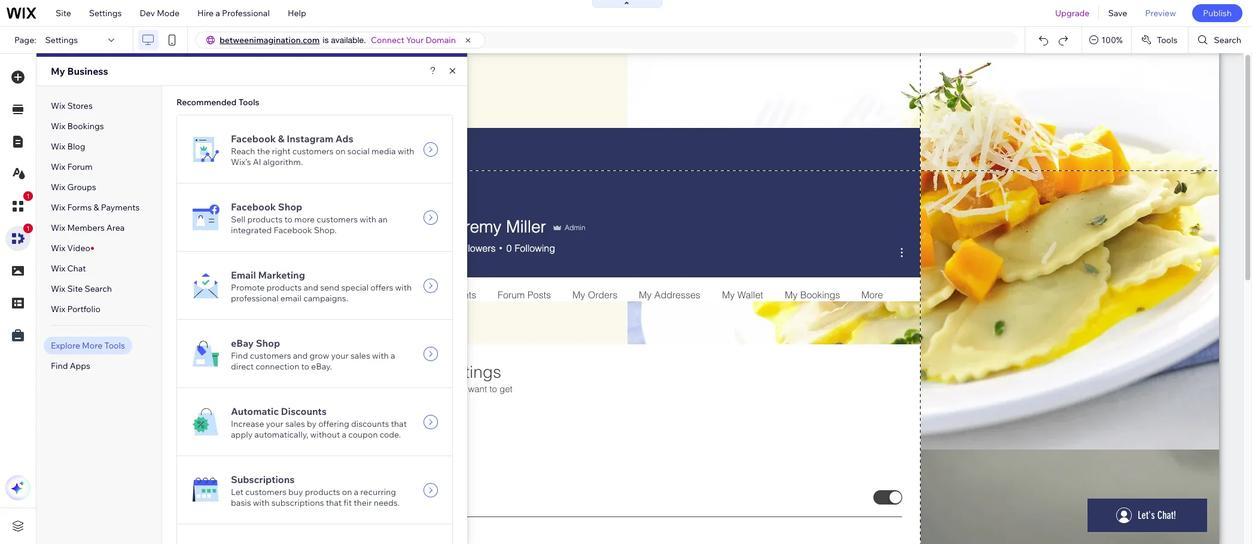 Task type: describe. For each thing, give the bounding box(es) containing it.
100%
[[1102, 35, 1123, 45]]

wix for wix groups
[[51, 182, 65, 193]]

my
[[51, 65, 65, 77]]

that inside automatic discounts increase your sales by offering discounts that apply automatically, without a coupon code.
[[391, 419, 407, 429]]

1 for 1st 1 button from the bottom
[[26, 225, 30, 232]]

app_manager_wix_stores_tab_recommended_section_subscriptions_title image
[[191, 476, 220, 505]]

help
[[288, 8, 306, 19]]

connection
[[256, 361, 299, 372]]

facebook for facebook & instagram ads
[[231, 133, 276, 145]]

app_manager_wix_stores_tab_recommended_section_facebook_ads_title image
[[191, 135, 220, 164]]

my business
[[51, 65, 108, 77]]

media
[[372, 146, 396, 156]]

ebay.
[[311, 361, 332, 372]]

0 horizontal spatial tools
[[104, 340, 125, 351]]

with inside email marketing promote products and send special offers with professional email campaigns.
[[395, 282, 412, 293]]

sales inside automatic discounts increase your sales by offering discounts that apply automatically, without a coupon code.
[[285, 419, 305, 429]]

recommended tools
[[177, 97, 259, 108]]

1 horizontal spatial settings
[[89, 8, 122, 19]]

groups
[[67, 182, 96, 193]]

professional
[[222, 8, 270, 19]]

preview
[[1145, 8, 1176, 19]]

needs.
[[374, 498, 400, 508]]

connect
[[371, 35, 404, 45]]

on inside facebook & instagram ads reach the right customers on social media with wix's ai algorithm.
[[336, 146, 346, 156]]

find apps
[[51, 361, 90, 372]]

offers
[[371, 282, 393, 293]]

preview button
[[1136, 0, 1185, 26]]

portfolio
[[67, 304, 100, 315]]

customers inside ebay shop find customers and grow your sales with a direct connection to ebay.
[[250, 350, 291, 361]]

increase
[[231, 419, 264, 429]]

the
[[257, 146, 270, 156]]

publish
[[1203, 8, 1232, 19]]

video
[[67, 243, 90, 254]]

right
[[272, 146, 291, 156]]

wix's
[[231, 156, 251, 167]]

algorithm.
[[263, 156, 303, 167]]

on inside subscriptions let customers buy products on a recurring basis with subscriptions that fit their needs.
[[342, 487, 352, 498]]

dev
[[140, 8, 155, 19]]

wix for wix video
[[51, 243, 65, 254]]

automatically,
[[255, 429, 308, 440]]

app_manager_wix_stores_tab_recommended_section_automatic_discounts_title image
[[191, 408, 220, 437]]

wix for wix members area
[[51, 223, 65, 233]]

discounts
[[351, 419, 389, 429]]

wix for wix forms & payments
[[51, 202, 65, 213]]

grow
[[310, 350, 329, 361]]

available.
[[331, 35, 366, 45]]

1 vertical spatial site
[[67, 284, 83, 294]]

products for marketing
[[267, 282, 302, 293]]

wix for wix portfolio
[[51, 304, 65, 315]]

facebook shop sell products to more customers with an integrated facebook shop.
[[231, 201, 388, 235]]

1 for 2nd 1 button from the bottom of the page
[[26, 193, 30, 200]]

basis
[[231, 498, 251, 508]]

apply
[[231, 429, 253, 440]]

wix members area
[[51, 223, 125, 233]]

buy
[[288, 487, 303, 498]]

email
[[280, 293, 302, 304]]

chat
[[67, 263, 86, 274]]

betweenimagination.com
[[220, 35, 320, 45]]

your
[[406, 35, 424, 45]]

wix portfolio
[[51, 304, 100, 315]]

with inside facebook shop sell products to more customers with an integrated facebook shop.
[[360, 214, 376, 225]]

a inside automatic discounts increase your sales by offering discounts that apply automatically, without a coupon code.
[[342, 429, 346, 440]]

wix forum
[[51, 162, 93, 172]]

products inside subscriptions let customers buy products on a recurring basis with subscriptions that fit their needs.
[[305, 487, 340, 498]]

an
[[378, 214, 388, 225]]

products for shop
[[247, 214, 283, 225]]

tools inside 'button'
[[1157, 35, 1178, 45]]

to inside ebay shop find customers and grow your sales with a direct connection to ebay.
[[301, 361, 309, 372]]

customers inside subscriptions let customers buy products on a recurring basis with subscriptions that fit their needs.
[[245, 487, 287, 498]]

tools button
[[1132, 27, 1189, 53]]

and for shop
[[293, 350, 308, 361]]

recurring
[[360, 487, 396, 498]]

0 vertical spatial site
[[56, 8, 71, 19]]

by
[[307, 419, 317, 429]]

with inside subscriptions let customers buy products on a recurring basis with subscriptions that fit their needs.
[[253, 498, 270, 508]]

send
[[320, 282, 339, 293]]

wix stores
[[51, 101, 93, 111]]

with inside facebook & instagram ads reach the right customers on social media with wix's ai algorithm.
[[398, 146, 414, 156]]

instagram
[[287, 133, 333, 145]]

bookings
[[67, 121, 104, 132]]

wix for wix stores
[[51, 101, 65, 111]]

automatic
[[231, 405, 279, 417]]

more
[[82, 340, 102, 351]]

search inside search 'button'
[[1214, 35, 1242, 45]]

members
[[67, 223, 105, 233]]

wix for wix blog
[[51, 141, 65, 152]]

wix video
[[51, 243, 90, 254]]

wix for wix forum
[[51, 162, 65, 172]]

explore
[[51, 340, 80, 351]]

1 vertical spatial tools
[[239, 97, 259, 108]]

ebay shop find customers and grow your sales with a direct connection to ebay.
[[231, 337, 395, 372]]

ai
[[253, 156, 261, 167]]

shop.
[[314, 225, 337, 235]]

forum
[[67, 162, 93, 172]]

hire
[[198, 8, 214, 19]]

wix bookings
[[51, 121, 104, 132]]

sales inside ebay shop find customers and grow your sales with a direct connection to ebay.
[[351, 350, 370, 361]]

apps
[[70, 361, 90, 372]]



Task type: vqa. For each thing, say whether or not it's contained in the screenshot.


Task type: locate. For each thing, give the bounding box(es) containing it.
wix left chat
[[51, 263, 65, 274]]

on
[[336, 146, 346, 156], [342, 487, 352, 498]]

search button
[[1189, 27, 1252, 53]]

products inside facebook shop sell products to more customers with an integrated facebook shop.
[[247, 214, 283, 225]]

0 vertical spatial to
[[284, 214, 293, 225]]

upgrade
[[1055, 8, 1090, 19]]

sales right ebay.
[[351, 350, 370, 361]]

wix left "portfolio"
[[51, 304, 65, 315]]

tools down preview button
[[1157, 35, 1178, 45]]

let
[[231, 487, 243, 498]]

1 vertical spatial facebook
[[231, 201, 276, 213]]

site up wix portfolio
[[67, 284, 83, 294]]

forms
[[67, 202, 92, 213]]

0 horizontal spatial that
[[326, 498, 342, 508]]

1 vertical spatial 1
[[26, 225, 30, 232]]

0 vertical spatial 1 button
[[5, 191, 33, 219]]

wix up the wix blog
[[51, 121, 65, 132]]

0 vertical spatial sales
[[351, 350, 370, 361]]

1 horizontal spatial &
[[278, 133, 285, 145]]

tools right more
[[104, 340, 125, 351]]

facebook up the
[[231, 133, 276, 145]]

5 wix from the top
[[51, 182, 65, 193]]

sales down discounts
[[285, 419, 305, 429]]

social
[[347, 146, 370, 156]]

0 horizontal spatial settings
[[45, 35, 78, 45]]

without
[[310, 429, 340, 440]]

2 wix from the top
[[51, 121, 65, 132]]

1 vertical spatial &
[[94, 202, 99, 213]]

products right the buy on the left of page
[[305, 487, 340, 498]]

dev mode
[[140, 8, 180, 19]]

more
[[294, 214, 315, 225]]

subscriptions
[[231, 474, 295, 486]]

and inside ebay shop find customers and grow your sales with a direct connection to ebay.
[[293, 350, 308, 361]]

& inside facebook & instagram ads reach the right customers on social media with wix's ai algorithm.
[[278, 133, 285, 145]]

explore more tools
[[51, 340, 125, 351]]

1 vertical spatial settings
[[45, 35, 78, 45]]

100% button
[[1083, 27, 1131, 53]]

wix down wix chat
[[51, 284, 65, 294]]

0 vertical spatial 1
[[26, 193, 30, 200]]

shop for facebook shop
[[278, 201, 302, 213]]

find
[[231, 350, 248, 361], [51, 361, 68, 372]]

1
[[26, 193, 30, 200], [26, 225, 30, 232]]

that right discounts
[[391, 419, 407, 429]]

coupon
[[348, 429, 378, 440]]

your down automatic
[[266, 419, 283, 429]]

marketing
[[258, 269, 305, 281]]

shop
[[278, 201, 302, 213], [256, 337, 280, 349]]

wix forms & payments
[[51, 202, 140, 213]]

hire a professional
[[198, 8, 270, 19]]

your inside automatic discounts increase your sales by offering discounts that apply automatically, without a coupon code.
[[266, 419, 283, 429]]

site up my
[[56, 8, 71, 19]]

7 wix from the top
[[51, 223, 65, 233]]

0 horizontal spatial sales
[[285, 419, 305, 429]]

0 vertical spatial shop
[[278, 201, 302, 213]]

2 vertical spatial products
[[305, 487, 340, 498]]

that left "fit"
[[326, 498, 342, 508]]

email marketing promote products and send special offers with professional email campaigns.
[[231, 269, 412, 304]]

6 wix from the top
[[51, 202, 65, 213]]

ads
[[336, 133, 354, 145]]

1 horizontal spatial search
[[1214, 35, 1242, 45]]

site
[[56, 8, 71, 19], [67, 284, 83, 294]]

app_manager_wix_stores_tab_recommended_section_email_marketing_title image
[[191, 271, 220, 300]]

shop up the more
[[278, 201, 302, 213]]

1 horizontal spatial that
[[391, 419, 407, 429]]

wix
[[51, 101, 65, 111], [51, 121, 65, 132], [51, 141, 65, 152], [51, 162, 65, 172], [51, 182, 65, 193], [51, 202, 65, 213], [51, 223, 65, 233], [51, 243, 65, 254], [51, 263, 65, 274], [51, 284, 65, 294], [51, 304, 65, 315]]

find inside ebay shop find customers and grow your sales with a direct connection to ebay.
[[231, 350, 248, 361]]

0 vertical spatial search
[[1214, 35, 1242, 45]]

business
[[67, 65, 108, 77]]

1 left members
[[26, 225, 30, 232]]

reach
[[231, 146, 255, 156]]

1 vertical spatial shop
[[256, 337, 280, 349]]

discounts
[[281, 405, 327, 417]]

wix left forms
[[51, 202, 65, 213]]

wix blog
[[51, 141, 85, 152]]

payments
[[101, 202, 140, 213]]

facebook
[[231, 133, 276, 145], [231, 201, 276, 213], [274, 225, 312, 235]]

products
[[247, 214, 283, 225], [267, 282, 302, 293], [305, 487, 340, 498]]

to left ebay.
[[301, 361, 309, 372]]

ebay
[[231, 337, 254, 349]]

2 horizontal spatial tools
[[1157, 35, 1178, 45]]

0 vertical spatial settings
[[89, 8, 122, 19]]

& right forms
[[94, 202, 99, 213]]

2 vertical spatial facebook
[[274, 225, 312, 235]]

1 horizontal spatial sales
[[351, 350, 370, 361]]

1 button left wix video
[[5, 224, 33, 251]]

1 vertical spatial that
[[326, 498, 342, 508]]

customers down subscriptions
[[245, 487, 287, 498]]

0 vertical spatial that
[[391, 419, 407, 429]]

search down the publish button
[[1214, 35, 1242, 45]]

4 wix from the top
[[51, 162, 65, 172]]

integrated
[[231, 225, 272, 235]]

wix left video
[[51, 243, 65, 254]]

your right grow
[[331, 350, 349, 361]]

is
[[323, 35, 329, 45]]

1 horizontal spatial to
[[301, 361, 309, 372]]

mode
[[157, 8, 180, 19]]

find left the apps
[[51, 361, 68, 372]]

find down ebay
[[231, 350, 248, 361]]

that inside subscriptions let customers buy products on a recurring basis with subscriptions that fit their needs.
[[326, 498, 342, 508]]

facebook inside facebook & instagram ads reach the right customers on social media with wix's ai algorithm.
[[231, 133, 276, 145]]

sales
[[351, 350, 370, 361], [285, 419, 305, 429]]

2 1 from the top
[[26, 225, 30, 232]]

customers inside facebook & instagram ads reach the right customers on social media with wix's ai algorithm.
[[292, 146, 334, 156]]

on left 'their'
[[342, 487, 352, 498]]

a
[[216, 8, 220, 19], [391, 350, 395, 361], [342, 429, 346, 440], [354, 487, 359, 498]]

automatic discounts increase your sales by offering discounts that apply automatically, without a coupon code.
[[231, 405, 407, 440]]

2 vertical spatial tools
[[104, 340, 125, 351]]

wix up wix video
[[51, 223, 65, 233]]

8 wix from the top
[[51, 243, 65, 254]]

facebook up sell
[[231, 201, 276, 213]]

tools
[[1157, 35, 1178, 45], [239, 97, 259, 108], [104, 340, 125, 351]]

promote
[[231, 282, 265, 293]]

shop inside ebay shop find customers and grow your sales with a direct connection to ebay.
[[256, 337, 280, 349]]

1 horizontal spatial tools
[[239, 97, 259, 108]]

customers down instagram
[[292, 146, 334, 156]]

tools right "recommended"
[[239, 97, 259, 108]]

and left grow
[[293, 350, 308, 361]]

a inside subscriptions let customers buy products on a recurring basis with subscriptions that fit their needs.
[[354, 487, 359, 498]]

9 wix from the top
[[51, 263, 65, 274]]

search up "portfolio"
[[85, 284, 112, 294]]

your inside ebay shop find customers and grow your sales with a direct connection to ebay.
[[331, 350, 349, 361]]

facebook & instagram ads reach the right customers on social media with wix's ai algorithm.
[[231, 133, 414, 167]]

wix for wix site search
[[51, 284, 65, 294]]

0 horizontal spatial search
[[85, 284, 112, 294]]

1 vertical spatial sales
[[285, 419, 305, 429]]

3 wix from the top
[[51, 141, 65, 152]]

and inside email marketing promote products and send special offers with professional email campaigns.
[[304, 282, 318, 293]]

wix site search
[[51, 284, 112, 294]]

save button
[[1099, 0, 1136, 26]]

0 vertical spatial tools
[[1157, 35, 1178, 45]]

customers right the more
[[317, 214, 358, 225]]

0 vertical spatial on
[[336, 146, 346, 156]]

app_manager_wix_stores_tab_recommended_section_ebay_shop_title image
[[191, 340, 220, 368]]

1 left wix groups
[[26, 193, 30, 200]]

direct
[[231, 361, 254, 372]]

and left send
[[304, 282, 318, 293]]

0 horizontal spatial find
[[51, 361, 68, 372]]

1 vertical spatial products
[[267, 282, 302, 293]]

offering
[[318, 419, 349, 429]]

their
[[354, 498, 372, 508]]

professional
[[231, 293, 279, 304]]

products right sell
[[247, 214, 283, 225]]

stores
[[67, 101, 93, 111]]

0 horizontal spatial to
[[284, 214, 293, 225]]

search
[[1214, 35, 1242, 45], [85, 284, 112, 294]]

1 vertical spatial your
[[266, 419, 283, 429]]

a inside ebay shop find customers and grow your sales with a direct connection to ebay.
[[391, 350, 395, 361]]

shop for ebay shop
[[256, 337, 280, 349]]

& up right
[[278, 133, 285, 145]]

wix left stores
[[51, 101, 65, 111]]

1 vertical spatial search
[[85, 284, 112, 294]]

is available. connect your domain
[[323, 35, 456, 45]]

1 horizontal spatial your
[[331, 350, 349, 361]]

1 vertical spatial and
[[293, 350, 308, 361]]

area
[[106, 223, 125, 233]]

11 wix from the top
[[51, 304, 65, 315]]

sell
[[231, 214, 245, 225]]

customers
[[292, 146, 334, 156], [317, 214, 358, 225], [250, 350, 291, 361], [245, 487, 287, 498]]

0 horizontal spatial your
[[266, 419, 283, 429]]

1 horizontal spatial find
[[231, 350, 248, 361]]

products inside email marketing promote products and send special offers with professional email campaigns.
[[267, 282, 302, 293]]

email
[[231, 269, 256, 281]]

and for marketing
[[304, 282, 318, 293]]

10 wix from the top
[[51, 284, 65, 294]]

0 horizontal spatial &
[[94, 202, 99, 213]]

2 1 button from the top
[[5, 224, 33, 251]]

with inside ebay shop find customers and grow your sales with a direct connection to ebay.
[[372, 350, 389, 361]]

settings up my
[[45, 35, 78, 45]]

subscriptions let customers buy products on a recurring basis with subscriptions that fit their needs.
[[231, 474, 400, 508]]

1 vertical spatial on
[[342, 487, 352, 498]]

special
[[341, 282, 369, 293]]

to left the more
[[284, 214, 293, 225]]

0 vertical spatial your
[[331, 350, 349, 361]]

wix for wix bookings
[[51, 121, 65, 132]]

0 vertical spatial products
[[247, 214, 283, 225]]

0 vertical spatial and
[[304, 282, 318, 293]]

your
[[331, 350, 349, 361], [266, 419, 283, 429]]

wix chat
[[51, 263, 86, 274]]

save
[[1108, 8, 1128, 19]]

with
[[398, 146, 414, 156], [360, 214, 376, 225], [395, 282, 412, 293], [372, 350, 389, 361], [253, 498, 270, 508]]

app_manager_wix_stores_tab_recommended_section_facebook_shop_title image
[[191, 203, 220, 232]]

shop inside facebook shop sell products to more customers with an integrated facebook shop.
[[278, 201, 302, 213]]

recommended
[[177, 97, 237, 108]]

on down the ads
[[336, 146, 346, 156]]

wix left blog on the top left of the page
[[51, 141, 65, 152]]

0 vertical spatial &
[[278, 133, 285, 145]]

1 1 button from the top
[[5, 191, 33, 219]]

wix left "forum" on the left of the page
[[51, 162, 65, 172]]

fit
[[344, 498, 352, 508]]

wix for wix chat
[[51, 263, 65, 274]]

1 button left wix groups
[[5, 191, 33, 219]]

customers down ebay
[[250, 350, 291, 361]]

customers inside facebook shop sell products to more customers with an integrated facebook shop.
[[317, 214, 358, 225]]

0 vertical spatial facebook
[[231, 133, 276, 145]]

products down marketing
[[267, 282, 302, 293]]

1 vertical spatial to
[[301, 361, 309, 372]]

1 wix from the top
[[51, 101, 65, 111]]

facebook for facebook shop
[[231, 201, 276, 213]]

to
[[284, 214, 293, 225], [301, 361, 309, 372]]

settings left dev
[[89, 8, 122, 19]]

blog
[[67, 141, 85, 152]]

publish button
[[1192, 4, 1243, 22]]

wix left groups
[[51, 182, 65, 193]]

shop up connection
[[256, 337, 280, 349]]

to inside facebook shop sell products to more customers with an integrated facebook shop.
[[284, 214, 293, 225]]

1 1 from the top
[[26, 193, 30, 200]]

facebook left shop.
[[274, 225, 312, 235]]

1 vertical spatial 1 button
[[5, 224, 33, 251]]

subscriptions
[[271, 498, 324, 508]]



